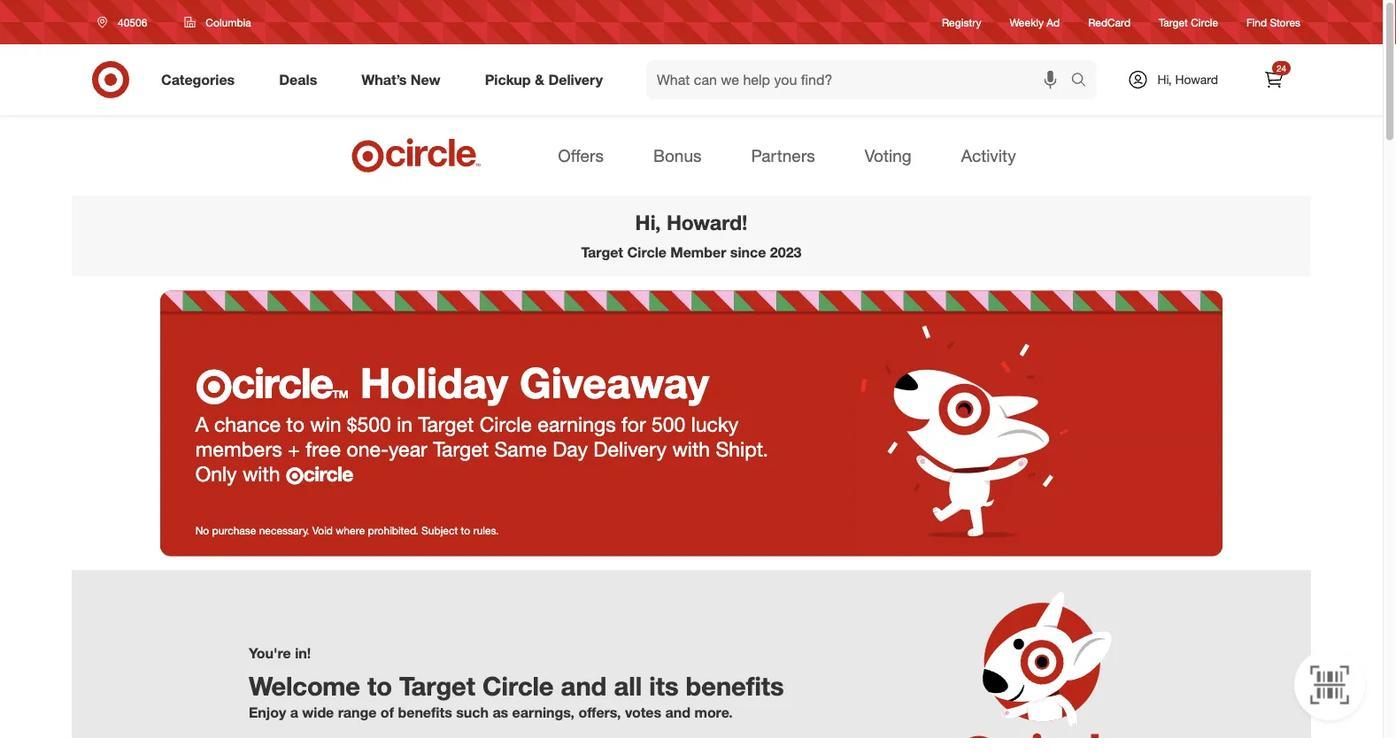 Task type: describe. For each thing, give the bounding box(es) containing it.
circle for circle tm holiday giveaway
[[231, 358, 333, 409]]

win
[[310, 412, 342, 437]]

0 vertical spatial and
[[561, 671, 607, 703]]

a
[[195, 412, 209, 437]]

search button
[[1063, 60, 1106, 103]]

columbia
[[206, 16, 251, 29]]

one-
[[347, 437, 389, 462]]

rules.
[[473, 524, 499, 538]]

lucky
[[692, 412, 739, 437]]

a
[[290, 705, 298, 722]]

deals
[[279, 71, 317, 88]]

its
[[649, 671, 679, 703]]

bonus
[[654, 145, 702, 166]]

redcard
[[1089, 15, 1131, 29]]

voting link
[[858, 140, 919, 171]]

0 horizontal spatial benefits
[[398, 705, 452, 722]]

categories
[[161, 71, 235, 88]]

earnings
[[538, 412, 616, 437]]

what's new link
[[347, 60, 463, 99]]

shipt.
[[716, 437, 769, 462]]

1 vertical spatial to
[[461, 524, 471, 538]]

40506
[[118, 16, 147, 29]]

$500
[[347, 412, 391, 437]]

weekly ad link
[[1010, 15, 1061, 30]]

1 horizontal spatial with
[[673, 437, 710, 462]]

you're in! welcome to target circle and all its benefits enjoy a wide range of benefits such as earnings, offers, votes and more.
[[249, 645, 785, 722]]

deals link
[[264, 60, 339, 99]]

circle left member
[[628, 244, 667, 261]]

columbia button
[[173, 6, 263, 38]]

members
[[195, 437, 282, 462]]

such
[[456, 705, 489, 722]]

stores
[[1271, 15, 1301, 29]]

you're
[[249, 645, 291, 662]]

find stores link
[[1247, 15, 1301, 30]]

ad
[[1047, 15, 1061, 29]]

in
[[397, 412, 413, 437]]

&
[[535, 71, 545, 88]]

no purchase necessary. void where prohibited. subject to rules.
[[195, 524, 499, 538]]

pickup
[[485, 71, 531, 88]]

circle inside you're in! welcome to target circle and all its benefits enjoy a wide range of benefits such as earnings, offers, votes and more.
[[483, 671, 554, 703]]

new
[[411, 71, 441, 88]]

weekly ad
[[1010, 15, 1061, 29]]

registry
[[943, 15, 982, 29]]

What can we help you find? suggestions appear below search field
[[647, 60, 1076, 99]]

pickup & delivery
[[485, 71, 603, 88]]

subject
[[422, 524, 458, 538]]

welcome
[[249, 671, 361, 703]]

find
[[1247, 15, 1268, 29]]

holiday
[[360, 358, 508, 409]]

target inside you're in! welcome to target circle and all its benefits enjoy a wide range of benefits such as earnings, offers, votes and more.
[[399, 671, 476, 703]]

search
[[1063, 73, 1106, 90]]

a chance to win $500 in target circle earnings for 500 lucky members + free one-year target same day delivery with shipt. only with
[[195, 412, 769, 487]]

bonus link
[[647, 140, 709, 171]]

to inside "a chance to win $500 in target circle earnings for 500 lucky members + free one-year target same day delivery with shipt. only with"
[[287, 412, 305, 437]]

chance
[[214, 412, 281, 437]]

offers,
[[579, 705, 621, 722]]

target circle logo image
[[349, 137, 484, 174]]

only
[[195, 462, 237, 487]]

categories link
[[146, 60, 257, 99]]

earnings,
[[513, 705, 575, 722]]

offers link
[[551, 140, 611, 171]]

partners
[[752, 145, 816, 166]]

what's
[[362, 71, 407, 88]]

void
[[312, 524, 333, 538]]

hi, howard!
[[636, 210, 748, 235]]

24
[[1277, 62, 1287, 74]]

partners link
[[744, 140, 823, 171]]

howard
[[1176, 72, 1219, 87]]



Task type: locate. For each thing, give the bounding box(es) containing it.
target circle link
[[1160, 15, 1219, 30]]

to left win
[[287, 412, 305, 437]]

hi, up the target circle member since 2023 at top
[[636, 210, 661, 235]]

and down its at the bottom
[[666, 705, 691, 722]]

circle down free on the left bottom of page
[[304, 462, 353, 487]]

hi,
[[1158, 72, 1173, 87], [636, 210, 661, 235]]

votes
[[625, 705, 662, 722]]

1 horizontal spatial benefits
[[686, 671, 785, 703]]

1 horizontal spatial to
[[368, 671, 392, 703]]

benefits
[[686, 671, 785, 703], [398, 705, 452, 722]]

to up of
[[368, 671, 392, 703]]

hi, for hi, howard
[[1158, 72, 1173, 87]]

for
[[622, 412, 646, 437]]

more.
[[695, 705, 733, 722]]

0 vertical spatial circle
[[231, 358, 333, 409]]

delivery inside "a chance to win $500 in target circle earnings for 500 lucky members + free one-year target same day delivery with shipt. only with"
[[594, 437, 667, 462]]

purchase
[[212, 524, 256, 538]]

hi, left "howard"
[[1158, 72, 1173, 87]]

enjoy
[[249, 705, 286, 722]]

2 vertical spatial to
[[368, 671, 392, 703]]

benefits up more. in the bottom of the page
[[686, 671, 785, 703]]

circle inside "a chance to win $500 in target circle earnings for 500 lucky members + free one-year target same day delivery with shipt. only with"
[[480, 412, 532, 437]]

to
[[287, 412, 305, 437], [461, 524, 471, 538], [368, 671, 392, 703]]

circle
[[231, 358, 333, 409], [304, 462, 353, 487]]

+
[[288, 437, 300, 462]]

giveaway
[[520, 358, 710, 409]]

activity
[[962, 145, 1017, 166]]

1 horizontal spatial and
[[666, 705, 691, 722]]

same
[[495, 437, 547, 462]]

as
[[493, 705, 509, 722]]

delivery right "&"
[[549, 71, 603, 88]]

registry link
[[943, 15, 982, 30]]

delivery right day
[[594, 437, 667, 462]]

circle tm holiday giveaway
[[231, 358, 710, 409]]

and
[[561, 671, 607, 703], [666, 705, 691, 722]]

500
[[652, 412, 686, 437]]

to left rules.
[[461, 524, 471, 538]]

circle down circle tm holiday giveaway
[[480, 412, 532, 437]]

1 vertical spatial and
[[666, 705, 691, 722]]

where
[[336, 524, 365, 538]]

hi, howard
[[1158, 72, 1219, 87]]

1 horizontal spatial hi,
[[1158, 72, 1173, 87]]

with left shipt.
[[673, 437, 710, 462]]

0 vertical spatial to
[[287, 412, 305, 437]]

target
[[1160, 15, 1189, 29], [582, 244, 624, 261], [418, 412, 474, 437], [433, 437, 489, 462], [399, 671, 476, 703]]

free
[[306, 437, 341, 462]]

find stores
[[1247, 15, 1301, 29]]

0 vertical spatial delivery
[[549, 71, 603, 88]]

1 vertical spatial circle
[[304, 462, 353, 487]]

delivery
[[549, 71, 603, 88], [594, 437, 667, 462]]

of
[[381, 705, 394, 722]]

hi, for hi, howard!
[[636, 210, 661, 235]]

2023
[[771, 244, 802, 261]]

howard!
[[667, 210, 748, 235]]

circle inside the target circle link
[[1192, 15, 1219, 29]]

activity link
[[955, 140, 1024, 171]]

with
[[673, 437, 710, 462], [243, 462, 280, 487]]

necessary.
[[259, 524, 310, 538]]

circle left find
[[1192, 15, 1219, 29]]

day
[[553, 437, 588, 462]]

since
[[731, 244, 767, 261]]

in!
[[295, 645, 311, 662]]

circle up as
[[483, 671, 554, 703]]

prohibited.
[[368, 524, 419, 538]]

40506 button
[[86, 6, 166, 38]]

offers
[[558, 145, 604, 166]]

0 horizontal spatial to
[[287, 412, 305, 437]]

redcard link
[[1089, 15, 1131, 30]]

0 vertical spatial hi,
[[1158, 72, 1173, 87]]

year
[[389, 437, 428, 462]]

0 horizontal spatial with
[[243, 462, 280, 487]]

member
[[671, 244, 727, 261]]

0 horizontal spatial hi,
[[636, 210, 661, 235]]

circle for circle
[[304, 462, 353, 487]]

1 vertical spatial hi,
[[636, 210, 661, 235]]

no
[[195, 524, 209, 538]]

target circle member since 2023
[[582, 244, 802, 261]]

what's new
[[362, 71, 441, 88]]

pickup & delivery link
[[470, 60, 625, 99]]

2 horizontal spatial to
[[461, 524, 471, 538]]

circle
[[1192, 15, 1219, 29], [628, 244, 667, 261], [480, 412, 532, 437], [483, 671, 554, 703]]

and up the offers,
[[561, 671, 607, 703]]

target circle
[[1160, 15, 1219, 29]]

range
[[338, 705, 377, 722]]

0 horizontal spatial and
[[561, 671, 607, 703]]

wide
[[302, 705, 334, 722]]

circle up chance
[[231, 358, 333, 409]]

benefits right of
[[398, 705, 452, 722]]

1 vertical spatial benefits
[[398, 705, 452, 722]]

24 link
[[1255, 60, 1294, 99]]

all
[[614, 671, 642, 703]]

0 vertical spatial benefits
[[686, 671, 785, 703]]

1 vertical spatial delivery
[[594, 437, 667, 462]]

voting
[[865, 145, 912, 166]]

to inside you're in! welcome to target circle and all its benefits enjoy a wide range of benefits such as earnings, offers, votes and more.
[[368, 671, 392, 703]]

tm
[[333, 388, 349, 401]]

weekly
[[1010, 15, 1044, 29]]

with down members
[[243, 462, 280, 487]]



Task type: vqa. For each thing, say whether or not it's contained in the screenshot.
Del Monte Diced Peaches Fruit Cup Snacks, 1 Of 5 image
no



